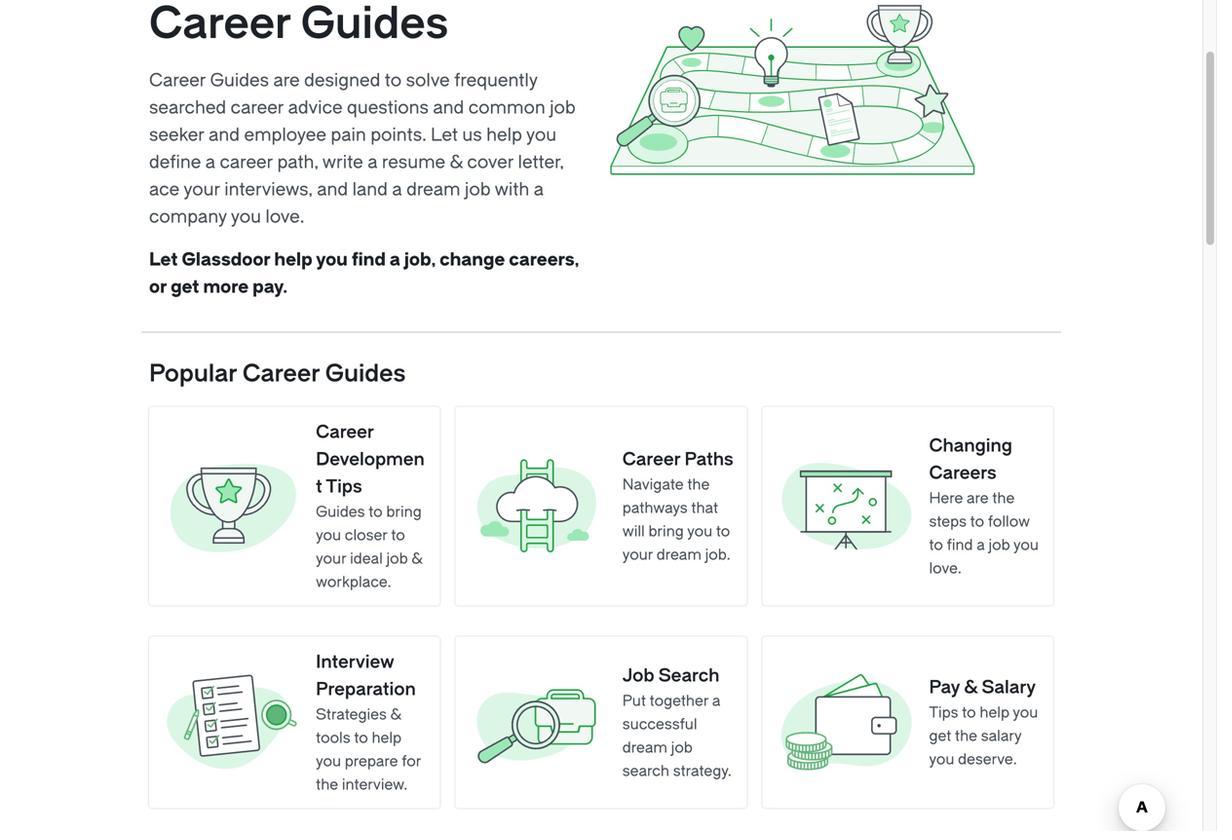 Task type: describe. For each thing, give the bounding box(es) containing it.
path,
[[277, 152, 318, 172]]

you inside career paths navigate the pathways that will bring you to your dream job.
[[687, 523, 712, 540]]

closer
[[345, 527, 387, 544]]

to inside the pay & salary tips to help you get the salary you deserve.
[[962, 704, 976, 722]]

follow
[[988, 513, 1030, 531]]

your inside career guides are designed to solve frequently searched career advice questions and common job seeker and employee pain points. let us help you define a career path, write a resume & cover letter, ace your interviews, and land a dream job with a company you love.
[[183, 179, 220, 200]]

glassdoor
[[182, 249, 270, 270]]

find inside changing careers here are the steps to follow to find a job you love.
[[947, 536, 973, 554]]

career guides are designed to solve frequently searched career advice questions and common job seeker and employee pain points. let us help you define a career path, write a resume & cover letter, ace your interviews, and land a dream job with a company you love.
[[149, 70, 576, 227]]

job right common
[[550, 97, 576, 118]]

are inside career guides are designed to solve frequently searched career advice questions and common job seeker and employee pain points. let us help you define a career path, write a resume & cover letter, ace your interviews, and land a dream job with a company you love.
[[273, 70, 300, 91]]

change
[[440, 249, 505, 270]]

careers
[[929, 463, 997, 483]]

prepare
[[345, 753, 398, 770]]

the inside career paths navigate the pathways that will bring you to your dream job.
[[687, 476, 710, 494]]

points.
[[370, 125, 426, 145]]

pay.
[[253, 277, 288, 297]]

career developmen t tips guides to bring you closer to your ideal job & workplace.
[[316, 422, 425, 591]]

pay
[[929, 677, 960, 698]]

you up letter,
[[526, 125, 556, 145]]

search
[[622, 762, 669, 780]]

the inside the pay & salary tips to help you get the salary you deserve.
[[955, 727, 977, 745]]

job inside job search put together a successful dream job search strategy.
[[671, 739, 693, 757]]

preparation
[[316, 679, 416, 700]]

& inside career guides are designed to solve frequently searched career advice questions and common job seeker and employee pain points. let us help you define a career path, write a resume & cover letter, ace your interviews, and land a dream job with a company you love.
[[450, 152, 463, 172]]

you left the deserve.
[[929, 751, 954, 768]]

ace
[[149, 179, 180, 200]]

advice
[[288, 97, 343, 118]]

guides inside career guides are designed to solve frequently searched career advice questions and common job seeker and employee pain points. let us help you define a career path, write a resume & cover letter, ace your interviews, and land a dream job with a company you love.
[[210, 70, 269, 91]]

find inside let glassdoor help you find a job, change careers, or get more pay.
[[352, 249, 386, 270]]

1 vertical spatial guides
[[325, 360, 406, 387]]

solve
[[406, 70, 450, 91]]

questions
[[347, 97, 429, 118]]

interview.
[[342, 776, 407, 794]]

dream inside career paths navigate the pathways that will bring you to your dream job.
[[656, 546, 701, 564]]

developmen
[[316, 449, 425, 470]]

pain
[[331, 125, 366, 145]]

together
[[650, 692, 708, 710]]

pay & salary tips to help you get the salary you deserve.
[[929, 677, 1038, 768]]

to right closer
[[391, 527, 405, 544]]

& inside 'career developmen t tips guides to bring you closer to your ideal job & workplace.'
[[412, 550, 422, 568]]

changing careers here are the steps to follow to find a job you love.
[[929, 436, 1039, 577]]

let inside let glassdoor help you find a job, change careers, or get more pay.
[[149, 249, 178, 270]]

job
[[622, 666, 654, 686]]

frequently
[[454, 70, 537, 91]]

guides inside 'career developmen t tips guides to bring you closer to your ideal job & workplace.'
[[316, 503, 365, 521]]

1 vertical spatial and
[[209, 125, 240, 145]]

cover
[[467, 152, 514, 172]]

tips for career developmen t tips
[[326, 476, 362, 497]]

dream inside career guides are designed to solve frequently searched career advice questions and common job seeker and employee pain points. let us help you define a career path, write a resume & cover letter, ace your interviews, and land a dream job with a company you love.
[[406, 179, 460, 200]]

strategies
[[316, 706, 387, 723]]

love. inside career guides are designed to solve frequently searched career advice questions and common job seeker and employee pain points. let us help you define a career path, write a resume & cover letter, ace your interviews, and land a dream job with a company you love.
[[265, 207, 304, 227]]

0 vertical spatial career
[[231, 97, 284, 118]]

to inside 'interview preparation strategies & tools to help you prepare for the interview.'
[[354, 729, 368, 747]]

letter,
[[518, 152, 564, 172]]

salary
[[982, 677, 1036, 698]]

a up "land"
[[368, 152, 378, 172]]

job inside 'career developmen t tips guides to bring you closer to your ideal job & workplace.'
[[386, 550, 408, 568]]

land
[[352, 179, 388, 200]]

job inside changing careers here are the steps to follow to find a job you love.
[[989, 536, 1010, 554]]

your for career developmen t tips
[[316, 550, 346, 568]]

steps
[[929, 513, 967, 531]]

interview preparation strategies & tools to help you prepare for the interview.
[[316, 652, 421, 794]]

career paths navigate the pathways that will bring you to your dream job.
[[622, 449, 733, 564]]

search
[[658, 666, 720, 686]]

a right define
[[205, 152, 215, 172]]

successful
[[622, 716, 697, 733]]

to up closer
[[369, 503, 383, 521]]

write
[[322, 152, 363, 172]]

with
[[495, 179, 529, 200]]

a inside job search put together a successful dream job search strategy.
[[712, 692, 720, 710]]

salary
[[981, 727, 1021, 745]]

& inside 'interview preparation strategies & tools to help you prepare for the interview.'
[[390, 706, 401, 723]]

help inside career guides are designed to solve frequently searched career advice questions and common job seeker and employee pain points. let us help you define a career path, write a resume & cover letter, ace your interviews, and land a dream job with a company you love.
[[486, 125, 522, 145]]

resume
[[382, 152, 445, 172]]



Task type: vqa. For each thing, say whether or not it's contained in the screenshot.
- for $73K
no



Task type: locate. For each thing, give the bounding box(es) containing it.
you
[[526, 125, 556, 145], [231, 207, 261, 227], [316, 249, 348, 270], [687, 523, 712, 540], [316, 527, 341, 544], [1013, 536, 1039, 554], [1013, 704, 1038, 722], [929, 751, 954, 768], [316, 753, 341, 770]]

the up follow
[[992, 490, 1015, 507]]

the inside changing careers here are the steps to follow to find a job you love.
[[992, 490, 1015, 507]]

you down follow
[[1013, 536, 1039, 554]]

you down salary
[[1013, 704, 1038, 722]]

help inside the pay & salary tips to help you get the salary you deserve.
[[980, 704, 1009, 722]]

a right with
[[534, 179, 544, 200]]

help inside 'interview preparation strategies & tools to help you prepare for the interview.'
[[372, 729, 402, 747]]

tools
[[316, 729, 350, 747]]

the up that at the right bottom of the page
[[687, 476, 710, 494]]

0 horizontal spatial find
[[352, 249, 386, 270]]

career for career guides are designed to solve frequently searched career advice questions and common job seeker and employee pain points. let us help you define a career path, write a resume & cover letter, ace your interviews, and land a dream job with a company you love.
[[149, 70, 206, 91]]

1 horizontal spatial get
[[929, 727, 951, 745]]

to up the deserve.
[[962, 704, 976, 722]]

define
[[149, 152, 201, 172]]

& down preparation
[[390, 706, 401, 723]]

guides down t
[[316, 503, 365, 521]]

get inside the pay & salary tips to help you get the salary you deserve.
[[929, 727, 951, 745]]

to down strategies
[[354, 729, 368, 747]]

career for career paths navigate the pathways that will bring you to your dream job.
[[622, 449, 680, 470]]

job search put together a successful dream job search strategy.
[[622, 666, 732, 780]]

help down common
[[486, 125, 522, 145]]

2 horizontal spatial and
[[433, 97, 464, 118]]

and down 'write'
[[317, 179, 348, 200]]

love. down steps
[[929, 560, 962, 577]]

to up the questions
[[385, 70, 402, 91]]

a down search
[[712, 692, 720, 710]]

you inside changing careers here are the steps to follow to find a job you love.
[[1013, 536, 1039, 554]]

the down tools
[[316, 776, 338, 794]]

you down "interviews,"
[[231, 207, 261, 227]]

strategy.
[[673, 762, 732, 780]]

more
[[203, 277, 249, 297]]

you left closer
[[316, 527, 341, 544]]

changing
[[929, 436, 1012, 456]]

1 horizontal spatial tips
[[929, 704, 958, 722]]

career down pay.
[[242, 360, 320, 387]]

careers,
[[509, 249, 579, 270]]

1 vertical spatial tips
[[929, 704, 958, 722]]

guides
[[210, 70, 269, 91], [325, 360, 406, 387], [316, 503, 365, 521]]

career
[[231, 97, 284, 118], [220, 152, 273, 172]]

you inside 'career developmen t tips guides to bring you closer to your ideal job & workplace.'
[[316, 527, 341, 544]]

your inside career paths navigate the pathways that will bring you to your dream job.
[[622, 546, 653, 564]]

let
[[431, 125, 458, 145], [149, 249, 178, 270]]

and down searched
[[209, 125, 240, 145]]

0 horizontal spatial bring
[[386, 503, 422, 521]]

help
[[486, 125, 522, 145], [274, 249, 312, 270], [980, 704, 1009, 722], [372, 729, 402, 747]]

1 vertical spatial dream
[[656, 546, 701, 564]]

to inside career paths navigate the pathways that will bring you to your dream job.
[[716, 523, 730, 540]]

your inside 'career developmen t tips guides to bring you closer to your ideal job & workplace.'
[[316, 550, 346, 568]]

1 vertical spatial find
[[947, 536, 973, 554]]

& right 'pay'
[[964, 677, 978, 698]]

put
[[622, 692, 646, 710]]

dream inside job search put together a successful dream job search strategy.
[[622, 739, 667, 757]]

bring inside 'career developmen t tips guides to bring you closer to your ideal job & workplace.'
[[386, 503, 422, 521]]

1 horizontal spatial let
[[431, 125, 458, 145]]

0 vertical spatial guides
[[210, 70, 269, 91]]

here
[[929, 490, 963, 507]]

&
[[450, 152, 463, 172], [412, 550, 422, 568], [964, 677, 978, 698], [390, 706, 401, 723]]

tips inside the pay & salary tips to help you get the salary you deserve.
[[929, 704, 958, 722]]

dream down resume
[[406, 179, 460, 200]]

your up workplace.
[[316, 550, 346, 568]]

love. down "interviews,"
[[265, 207, 304, 227]]

get right or
[[171, 277, 199, 297]]

job down cover
[[465, 179, 491, 200]]

0 vertical spatial find
[[352, 249, 386, 270]]

0 vertical spatial let
[[431, 125, 458, 145]]

your for career paths
[[622, 546, 653, 564]]

you down that at the right bottom of the page
[[687, 523, 712, 540]]

let up or
[[149, 249, 178, 270]]

0 horizontal spatial get
[[171, 277, 199, 297]]

you down tools
[[316, 753, 341, 770]]

and down solve at the top of the page
[[433, 97, 464, 118]]

0 horizontal spatial love.
[[265, 207, 304, 227]]

career inside career guides are designed to solve frequently searched career advice questions and common job seeker and employee pain points. let us help you define a career path, write a resume & cover letter, ace your interviews, and land a dream job with a company you love.
[[149, 70, 206, 91]]

common
[[468, 97, 545, 118]]

get down 'pay'
[[929, 727, 951, 745]]

you inside 'interview preparation strategies & tools to help you prepare for the interview.'
[[316, 753, 341, 770]]

are up advice
[[273, 70, 300, 91]]

employee
[[244, 125, 326, 145]]

a inside changing careers here are the steps to follow to find a job you love.
[[977, 536, 985, 554]]

a left job,
[[390, 249, 400, 270]]

let left us
[[431, 125, 458, 145]]

dream up search
[[622, 739, 667, 757]]

interview
[[316, 652, 394, 672]]

1 horizontal spatial bring
[[648, 523, 684, 540]]

a inside let glassdoor help you find a job, change careers, or get more pay.
[[390, 249, 400, 270]]

guides up searched
[[210, 70, 269, 91]]

& inside the pay & salary tips to help you get the salary you deserve.
[[964, 677, 978, 698]]

0 vertical spatial dream
[[406, 179, 460, 200]]

1 vertical spatial love.
[[929, 560, 962, 577]]

searched
[[149, 97, 226, 118]]

0 horizontal spatial are
[[273, 70, 300, 91]]

0 horizontal spatial let
[[149, 249, 178, 270]]

us
[[462, 125, 482, 145]]

tips for pay & salary
[[929, 704, 958, 722]]

1 vertical spatial get
[[929, 727, 951, 745]]

job up strategy.
[[671, 739, 693, 757]]

a right "land"
[[392, 179, 402, 200]]

0 horizontal spatial and
[[209, 125, 240, 145]]

you left job,
[[316, 249, 348, 270]]

to inside career guides are designed to solve frequently searched career advice questions and common job seeker and employee pain points. let us help you define a career path, write a resume & cover letter, ace your interviews, and land a dream job with a company you love.
[[385, 70, 402, 91]]

designed
[[304, 70, 380, 91]]

popular career guides
[[149, 360, 406, 387]]

2 vertical spatial guides
[[316, 503, 365, 521]]

career up developmen
[[316, 422, 374, 442]]

& right ideal in the bottom of the page
[[412, 550, 422, 568]]

career
[[149, 70, 206, 91], [242, 360, 320, 387], [316, 422, 374, 442], [622, 449, 680, 470]]

will
[[622, 523, 645, 540]]

a
[[205, 152, 215, 172], [368, 152, 378, 172], [392, 179, 402, 200], [534, 179, 544, 200], [390, 249, 400, 270], [977, 536, 985, 554], [712, 692, 720, 710]]

get inside let glassdoor help you find a job, change careers, or get more pay.
[[171, 277, 199, 297]]

deserve.
[[958, 751, 1017, 768]]

company
[[149, 207, 227, 227]]

and
[[433, 97, 464, 118], [209, 125, 240, 145], [317, 179, 348, 200]]

that
[[691, 499, 718, 517]]

t
[[316, 476, 322, 497]]

dream
[[406, 179, 460, 200], [656, 546, 701, 564], [622, 739, 667, 757]]

2 vertical spatial dream
[[622, 739, 667, 757]]

tips down 'pay'
[[929, 704, 958, 722]]

career up "interviews,"
[[220, 152, 273, 172]]

are inside changing careers here are the steps to follow to find a job you love.
[[967, 490, 989, 507]]

1 horizontal spatial love.
[[929, 560, 962, 577]]

job
[[550, 97, 576, 118], [465, 179, 491, 200], [989, 536, 1010, 554], [386, 550, 408, 568], [671, 739, 693, 757]]

get
[[171, 277, 199, 297], [929, 727, 951, 745]]

& down us
[[450, 152, 463, 172]]

2 vertical spatial and
[[317, 179, 348, 200]]

you inside let glassdoor help you find a job, change careers, or get more pay.
[[316, 249, 348, 270]]

job,
[[404, 249, 436, 270]]

1 horizontal spatial find
[[947, 536, 973, 554]]

love. inside changing careers here are the steps to follow to find a job you love.
[[929, 560, 962, 577]]

to right steps
[[970, 513, 984, 531]]

help inside let glassdoor help you find a job, change careers, or get more pay.
[[274, 249, 312, 270]]

job down follow
[[989, 536, 1010, 554]]

0 vertical spatial and
[[433, 97, 464, 118]]

to down steps
[[929, 536, 943, 554]]

0 vertical spatial tips
[[326, 476, 362, 497]]

help up salary
[[980, 704, 1009, 722]]

your
[[183, 179, 220, 200], [622, 546, 653, 564], [316, 550, 346, 568]]

1 vertical spatial career
[[220, 152, 273, 172]]

job.
[[705, 546, 730, 564]]

0 vertical spatial are
[[273, 70, 300, 91]]

a down careers
[[977, 536, 985, 554]]

for
[[402, 753, 421, 770]]

navigate
[[622, 476, 684, 494]]

the
[[687, 476, 710, 494], [992, 490, 1015, 507], [955, 727, 977, 745], [316, 776, 338, 794]]

your down will on the bottom right of page
[[622, 546, 653, 564]]

bring down pathways at the right bottom of page
[[648, 523, 684, 540]]

the inside 'interview preparation strategies & tools to help you prepare for the interview.'
[[316, 776, 338, 794]]

bring
[[386, 503, 422, 521], [648, 523, 684, 540]]

career for career developmen t tips guides to bring you closer to your ideal job & workplace.
[[316, 422, 374, 442]]

career up employee
[[231, 97, 284, 118]]

1 vertical spatial bring
[[648, 523, 684, 540]]

to
[[385, 70, 402, 91], [369, 503, 383, 521], [970, 513, 984, 531], [716, 523, 730, 540], [391, 527, 405, 544], [929, 536, 943, 554], [962, 704, 976, 722], [354, 729, 368, 747]]

find down steps
[[947, 536, 973, 554]]

1 horizontal spatial and
[[317, 179, 348, 200]]

tips right t
[[326, 476, 362, 497]]

2 horizontal spatial your
[[622, 546, 653, 564]]

career inside 'career developmen t tips guides to bring you closer to your ideal job & workplace.'
[[316, 422, 374, 442]]

the up the deserve.
[[955, 727, 977, 745]]

job right ideal in the bottom of the page
[[386, 550, 408, 568]]

0 horizontal spatial tips
[[326, 476, 362, 497]]

tips
[[326, 476, 362, 497], [929, 704, 958, 722]]

career up navigate
[[622, 449, 680, 470]]

0 vertical spatial love.
[[265, 207, 304, 227]]

0 horizontal spatial your
[[183, 179, 220, 200]]

guides up developmen
[[325, 360, 406, 387]]

let inside career guides are designed to solve frequently searched career advice questions and common job seeker and employee pain points. let us help you define a career path, write a resume & cover letter, ace your interviews, and land a dream job with a company you love.
[[431, 125, 458, 145]]

ideal
[[350, 550, 383, 568]]

are
[[273, 70, 300, 91], [967, 490, 989, 507]]

bring inside career paths navigate the pathways that will bring you to your dream job.
[[648, 523, 684, 540]]

dream left job.
[[656, 546, 701, 564]]

career up searched
[[149, 70, 206, 91]]

1 horizontal spatial your
[[316, 550, 346, 568]]

0 vertical spatial bring
[[386, 503, 422, 521]]

0 vertical spatial get
[[171, 277, 199, 297]]

1 horizontal spatial are
[[967, 490, 989, 507]]

1 vertical spatial let
[[149, 249, 178, 270]]

tips inside 'career developmen t tips guides to bring you closer to your ideal job & workplace.'
[[326, 476, 362, 497]]

pathways
[[622, 499, 688, 517]]

seeker
[[149, 125, 204, 145]]

workplace.
[[316, 573, 391, 591]]

help up pay.
[[274, 249, 312, 270]]

are down careers
[[967, 490, 989, 507]]

bring up closer
[[386, 503, 422, 521]]

interviews,
[[224, 179, 313, 200]]

1 vertical spatial are
[[967, 490, 989, 507]]

find left job,
[[352, 249, 386, 270]]

career inside career paths navigate the pathways that will bring you to your dream job.
[[622, 449, 680, 470]]

let glassdoor help you find a job, change careers, or get more pay.
[[149, 249, 579, 297]]

paths
[[684, 449, 733, 470]]

or
[[149, 277, 167, 297]]

popular
[[149, 360, 237, 387]]

love.
[[265, 207, 304, 227], [929, 560, 962, 577]]

to up job.
[[716, 523, 730, 540]]

find
[[352, 249, 386, 270], [947, 536, 973, 554]]

help up prepare
[[372, 729, 402, 747]]

your up the company
[[183, 179, 220, 200]]



